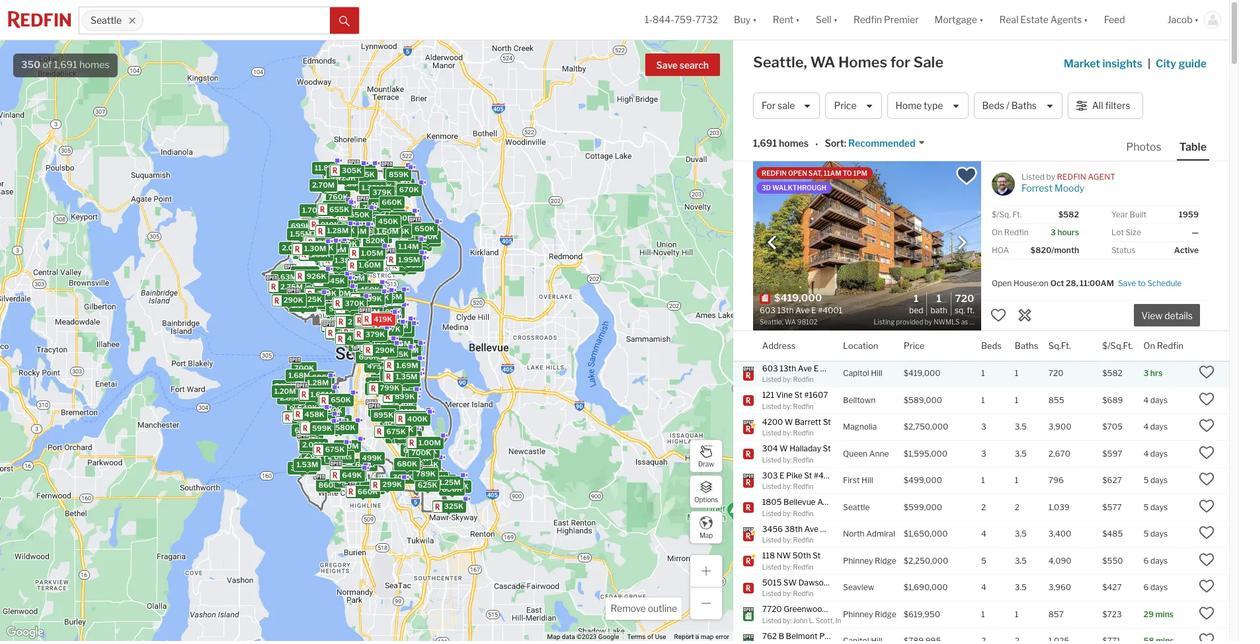 Task type: describe. For each thing, give the bounding box(es) containing it.
dawson
[[799, 578, 829, 588]]

view details
[[1142, 310, 1193, 322]]

780k
[[327, 424, 346, 433]]

1 vertical spatial 720k
[[383, 370, 402, 380]]

1 bed
[[910, 293, 924, 315]]

1.21m
[[294, 299, 315, 308]]

1.20m down 1.68m
[[274, 386, 296, 396]]

2 vertical spatial 2.60m
[[341, 332, 364, 341]]

1 vertical spatial 899k
[[395, 392, 415, 401]]

0 vertical spatial 2.05m
[[282, 243, 305, 252]]

1 vertical spatial 1.28m
[[377, 324, 398, 333]]

400k up 685k
[[407, 414, 428, 424]]

redfin inside listed by redfin agent forrest moody
[[1058, 172, 1087, 182]]

submit search image
[[339, 16, 350, 26]]

4 inside map "region"
[[347, 334, 352, 343]]

1 horizontal spatial 2.95m
[[389, 180, 412, 189]]

0 vertical spatial 939k
[[343, 325, 362, 335]]

0 horizontal spatial 599k
[[312, 423, 332, 433]]

st for dawson
[[831, 578, 838, 588]]

0 vertical spatial 1.14m
[[398, 242, 419, 251]]

1.80m down 1.12m
[[302, 247, 325, 256]]

1.58m
[[332, 245, 354, 254]]

save inside button
[[657, 60, 678, 71]]

495k
[[317, 423, 337, 432]]

759-
[[675, 14, 696, 25]]

550k down 755k at the bottom of page
[[382, 356, 402, 365]]

1 horizontal spatial 599k
[[362, 323, 382, 333]]

ave for bellevue
[[818, 497, 832, 507]]

370k
[[345, 299, 364, 308]]

favorite this home image for $577
[[1199, 499, 1215, 515]]

▾ for rent ▾
[[796, 14, 800, 25]]

0 vertical spatial 630k
[[386, 168, 406, 177]]

3 left hrs
[[1144, 369, 1149, 379]]

1 horizontal spatial 925k
[[315, 181, 335, 190]]

on redfin button
[[1144, 331, 1184, 361]]

previous button image
[[766, 236, 779, 249]]

2 horizontal spatial 1.30m
[[367, 232, 389, 241]]

700k up the 968k
[[291, 393, 311, 402]]

0 vertical spatial $582
[[1059, 210, 1080, 220]]

875k
[[383, 361, 403, 371]]

303
[[763, 471, 778, 481]]

700k down 685k
[[411, 448, 431, 457]]

1,691 inside 1,691 homes •
[[754, 138, 777, 149]]

favorite this home image for $705
[[1199, 418, 1215, 434]]

rent ▾
[[773, 14, 800, 25]]

550k down 280k in the left of the page
[[365, 326, 385, 335]]

seaview
[[844, 583, 875, 593]]

1,039
[[1049, 503, 1070, 513]]

2 vertical spatial 630k
[[387, 415, 408, 424]]

ave for 13th
[[798, 364, 812, 373]]

0 vertical spatial 649k
[[297, 403, 317, 413]]

2 horizontal spatial 1.18m
[[427, 473, 447, 482]]

1 vertical spatial 2.10m
[[396, 376, 418, 386]]

798k
[[303, 372, 322, 382]]

1 horizontal spatial 649k
[[342, 471, 362, 480]]

440k
[[425, 473, 446, 482]]

849k
[[301, 436, 321, 445]]

favorite this home image for $550
[[1199, 552, 1215, 568]]

0 vertical spatial 680k
[[329, 169, 350, 178]]

sell ▾ button
[[816, 0, 838, 40]]

0 vertical spatial 790k
[[361, 311, 380, 320]]

open house: on oct 28, 11:00am save to schedule
[[992, 278, 1182, 288]]

640k
[[368, 379, 388, 388]]

550k up 1.58m
[[334, 234, 354, 243]]

phinney inside 7720 greenwood ave n listed by: john l. scott, inc. phinney ridge
[[844, 610, 874, 620]]

0 vertical spatial 900k
[[392, 213, 412, 223]]

1 horizontal spatial 1.03m
[[386, 321, 408, 330]]

1 horizontal spatial 1.70m
[[397, 432, 419, 441]]

favorite this home image for $723
[[1199, 606, 1215, 622]]

remove seattle image
[[128, 17, 136, 24]]

1.50m down 880k
[[393, 381, 415, 390]]

880k
[[392, 361, 412, 370]]

6 days for $427
[[1144, 583, 1168, 593]]

4 days for $597
[[1144, 449, 1168, 459]]

700k up 3.40m
[[341, 263, 361, 273]]

2 vertical spatial 350k
[[393, 425, 413, 434]]

0 vertical spatial 760k
[[328, 192, 348, 201]]

100k
[[325, 421, 345, 430]]

0 horizontal spatial 660k
[[302, 246, 323, 255]]

0 vertical spatial 425k
[[336, 173, 356, 182]]

sq.ft. button
[[1049, 331, 1071, 361]]

homes inside 1,691 homes •
[[779, 138, 809, 149]]

0 vertical spatial 835k
[[352, 262, 371, 272]]

0 horizontal spatial 1.49m
[[308, 417, 330, 427]]

5.00m
[[332, 306, 355, 315]]

850k up 1.04m
[[362, 322, 382, 332]]

ave for greenwood
[[829, 605, 843, 615]]

6 for $427
[[1144, 583, 1149, 593]]

0 vertical spatial 499k
[[374, 314, 394, 323]]

1 vertical spatial 499k
[[362, 453, 382, 463]]

city guide link
[[1156, 56, 1210, 72]]

by: for 7720
[[783, 617, 792, 625]]

430k up 1.04m
[[362, 321, 382, 330]]

0 vertical spatial 1.48m
[[383, 211, 405, 220]]

850k down 440k
[[442, 484, 462, 494]]

1 vertical spatial price
[[904, 340, 925, 351]]

400k up "949k"
[[389, 391, 410, 400]]

0 horizontal spatial 1.70m
[[302, 205, 324, 214]]

304 w halladay st link
[[763, 444, 831, 455]]

1-844-759-7732 link
[[645, 14, 718, 25]]

favorite this home image for $427
[[1199, 579, 1215, 595]]

st inside 121 vine st #1607 listed by: redfin
[[795, 390, 803, 400]]

favorite button checkbox
[[956, 165, 978, 187]]

0 vertical spatial 1.26m
[[356, 257, 378, 266]]

0 vertical spatial 2.00m
[[302, 440, 325, 449]]

699k left "949k"
[[371, 406, 391, 415]]

0 horizontal spatial on
[[992, 228, 1003, 238]]

by: for 3456
[[783, 537, 792, 544]]

1.80m up 765k
[[346, 253, 368, 262]]

750k down 875k
[[374, 375, 393, 385]]

700k right 440k
[[449, 482, 469, 491]]

0 vertical spatial 2.10m
[[343, 290, 364, 300]]

w for 4200
[[785, 417, 793, 427]]

home type button
[[888, 93, 969, 119]]

1.50m up 3.40m
[[339, 260, 361, 269]]

699k left 770k
[[291, 221, 311, 231]]

1.25m down 926k
[[300, 285, 322, 294]]

4200 w barrett st link
[[763, 417, 831, 428]]

3,900
[[1049, 422, 1072, 432]]

remove
[[611, 603, 646, 615]]

remove outline button
[[606, 598, 682, 621]]

1 vertical spatial 580k
[[335, 423, 355, 432]]

redfin inside '118 nw 50th st listed by: redfin'
[[794, 563, 814, 571]]

by: for 5015
[[783, 590, 792, 598]]

1.42m
[[323, 251, 344, 260]]

market insights link
[[1064, 43, 1143, 72]]

bath
[[931, 305, 948, 315]]

sell ▾
[[816, 14, 838, 25]]

inc.
[[836, 617, 847, 625]]

0 vertical spatial 525k
[[339, 300, 359, 309]]

6 days for $550
[[1144, 556, 1168, 566]]

listed for 5015
[[763, 590, 782, 598]]

st for pike
[[805, 471, 813, 481]]

/
[[1007, 100, 1010, 111]]

1 vertical spatial 799k
[[380, 384, 399, 393]]

303 e pike st #411 listed by: redfin
[[763, 471, 832, 491]]

1 horizontal spatial 859k
[[389, 170, 409, 179]]

0 horizontal spatial 725k
[[311, 229, 330, 238]]

1 vertical spatial 1.40m
[[336, 442, 359, 451]]

0 horizontal spatial 325k
[[419, 460, 439, 470]]

favorite this home image for $597
[[1199, 445, 1215, 461]]

0 vertical spatial 1.05m
[[356, 219, 378, 229]]

5 days for $577
[[1144, 503, 1168, 513]]

0 vertical spatial seattle
[[91, 15, 122, 26]]

map region
[[0, 0, 860, 642]]

700k left 590k
[[371, 383, 391, 392]]

4,090
[[1049, 556, 1072, 566]]

0 horizontal spatial 1.40m
[[311, 278, 334, 287]]

700k up 975k
[[294, 364, 314, 373]]

50th
[[793, 551, 811, 561]]

greenwood
[[784, 605, 827, 615]]

▾ for sell ▾
[[834, 14, 838, 25]]

970k
[[337, 265, 357, 275]]

1 vertical spatial 625k
[[377, 407, 397, 416]]

rent ▾ button
[[773, 0, 800, 40]]

$485
[[1103, 529, 1123, 539]]

1.20m down 590k
[[395, 414, 417, 423]]

1 vertical spatial 2.00m
[[304, 451, 327, 460]]

1.80m down 2.75m
[[292, 301, 314, 310]]

0 vertical spatial 625k
[[359, 293, 378, 302]]

430k up the 4 units
[[349, 324, 369, 334]]

baths button
[[1015, 331, 1039, 361]]

995k
[[335, 226, 355, 235]]

1.25m right 789k
[[439, 478, 460, 487]]

7732
[[696, 14, 718, 25]]

0 vertical spatial 799k
[[369, 293, 389, 302]]

5015 sw dawson st link
[[763, 578, 838, 589]]

720 for 720
[[1049, 369, 1064, 379]]

1.25m down 1.33m
[[296, 281, 318, 291]]

3.5 for 4,090
[[1015, 556, 1027, 566]]

5 right "$2,250,000"
[[982, 556, 987, 566]]

2 horizontal spatial 925k
[[399, 341, 419, 350]]

days for $550
[[1151, 556, 1168, 566]]

118 nw 50th st listed by: redfin
[[763, 551, 821, 571]]

375k
[[333, 219, 353, 228]]

1 vertical spatial 939k
[[406, 413, 426, 422]]

redfin inside 'redfin open sat, 11am to 1pm 3d walkthrough'
[[762, 169, 787, 177]]

sq.
[[955, 305, 966, 315]]

11.8m
[[314, 163, 335, 172]]

terms
[[627, 634, 646, 641]]

sw inside 5015 sw dawson st listed by: redfin
[[784, 578, 797, 588]]

sort
[[825, 138, 845, 149]]

750k left 590k
[[367, 384, 387, 393]]

5 for $577
[[1144, 503, 1149, 513]]

2 vertical spatial 790k
[[395, 412, 415, 421]]

redfin inside 603 13th ave e #4001 listed by: redfin
[[794, 376, 814, 384]]

0 horizontal spatial price
[[835, 100, 857, 111]]

655k
[[329, 205, 349, 214]]

2 vertical spatial 725k
[[344, 468, 363, 477]]

400k up the '3.50m'
[[372, 317, 393, 326]]

0 horizontal spatial 1.18m
[[327, 280, 348, 290]]

seattle, wa homes for sale
[[754, 54, 944, 71]]

1 vertical spatial 425k
[[353, 324, 372, 333]]

by: for 118
[[783, 563, 792, 571]]

$427
[[1103, 583, 1123, 593]]

1 vertical spatial 1.38m
[[318, 241, 340, 250]]

4.25m
[[298, 244, 321, 254]]

redfin inside 4200 w barrett st listed by: redfin
[[794, 429, 814, 437]]

450k down 914k
[[378, 217, 398, 226]]

1 horizontal spatial 695k
[[388, 338, 408, 348]]

857
[[1049, 610, 1064, 620]]

baths inside button
[[1012, 100, 1037, 111]]

5 ▾ from the left
[[1084, 14, 1089, 25]]

0 vertical spatial on redfin
[[992, 228, 1029, 238]]

3 right $2,750,000
[[982, 422, 987, 432]]

days for $485
[[1151, 529, 1168, 539]]

303 e pike st #411 link
[[763, 471, 832, 482]]

queen anne
[[844, 449, 889, 459]]

762 b belmont pl e link
[[763, 631, 834, 642]]

favorite this home image for $485
[[1199, 526, 1215, 541]]

1.20m down 914k
[[386, 226, 408, 235]]

1 vertical spatial 1.48m
[[410, 231, 432, 240]]

3 left hours
[[1051, 228, 1056, 238]]

1.25m up 2.25m
[[325, 245, 346, 254]]

699k left 810k
[[296, 220, 316, 230]]

750k up 849k
[[297, 425, 316, 434]]

©2023
[[577, 634, 597, 641]]

$627
[[1103, 476, 1123, 486]]

1.50m down 6.95m
[[385, 321, 407, 331]]

603
[[763, 364, 778, 373]]

850k down '785k'
[[297, 236, 317, 245]]

redfin down view details
[[1158, 340, 1184, 351]]

850k down 590k
[[393, 399, 414, 409]]

550k down 6.95m
[[374, 319, 394, 328]]

1 vertical spatial 1.35m
[[396, 372, 417, 381]]

1,691 homes •
[[754, 138, 819, 150]]

st for 50th
[[813, 551, 821, 561]]

280k
[[369, 313, 389, 322]]

real estate agents ▾ button
[[992, 0, 1097, 40]]

0 vertical spatial 830k
[[315, 213, 335, 223]]

1 horizontal spatial 1.26m
[[397, 346, 419, 355]]

:
[[845, 138, 847, 149]]

listed for 1805
[[763, 510, 782, 518]]

670k
[[399, 185, 419, 194]]

1 vertical spatial 379k
[[365, 330, 385, 339]]

450k up 293k
[[362, 453, 382, 462]]

1 vertical spatial 2.60m
[[356, 320, 379, 329]]

address button
[[763, 331, 796, 361]]

insights
[[1103, 58, 1143, 70]]

715k
[[335, 218, 353, 227]]

3 right $1,595,000
[[982, 449, 987, 459]]

850k up 498k
[[340, 272, 361, 281]]

450k down the '3.50m'
[[371, 341, 391, 350]]

0 vertical spatial 720k
[[362, 203, 382, 212]]

listed inside 303 e pike st #411 listed by: redfin
[[763, 483, 782, 491]]

968k
[[289, 404, 309, 413]]

2 vertical spatial 760k
[[339, 467, 359, 476]]

listed for 7720
[[763, 617, 782, 625]]

1 vertical spatial 835k
[[323, 296, 343, 305]]

1 vertical spatial 290k
[[375, 346, 395, 355]]

by: for 4200
[[783, 429, 792, 437]]

1 vertical spatial 790k
[[361, 332, 380, 341]]

mortgage ▾ button
[[935, 0, 984, 40]]

2 vertical spatial e
[[829, 631, 834, 641]]

3.5 for 3,900
[[1015, 422, 1027, 432]]

forrest moody link
[[1022, 183, 1085, 194]]

0 horizontal spatial 859k
[[347, 179, 367, 188]]

0 vertical spatial 1,691
[[54, 59, 77, 71]]

1 phinney from the top
[[844, 556, 874, 566]]

699k down 935k
[[347, 303, 367, 312]]

1959
[[1179, 210, 1199, 220]]

1.80m down 1.33m
[[292, 284, 314, 293]]

121
[[763, 390, 775, 400]]

▾ for jacob ▾
[[1195, 14, 1199, 25]]

590k
[[391, 387, 411, 396]]

recommended button
[[847, 137, 926, 150]]

days for $577
[[1151, 503, 1168, 513]]

days for $705
[[1151, 422, 1168, 432]]

1 vertical spatial 325k
[[444, 502, 464, 511]]

365k
[[338, 310, 358, 319]]

1 vertical spatial 900k
[[383, 418, 403, 428]]

750k up 820k
[[373, 226, 393, 235]]

0 horizontal spatial price button
[[826, 93, 882, 119]]

450k up 459k
[[360, 285, 380, 294]]

450k up the '1.95m'
[[418, 232, 438, 241]]

29 mins
[[1144, 610, 1174, 620]]

beds for beds / baths
[[983, 100, 1005, 111]]

699k up 293k
[[355, 460, 375, 469]]

0 vertical spatial 580k
[[336, 324, 357, 333]]

report
[[675, 634, 694, 641]]

$/sq.ft.
[[1103, 340, 1134, 351]]

0 vertical spatial 895k
[[389, 227, 409, 236]]

redfin left premier
[[854, 14, 883, 25]]

450k up 596k
[[322, 406, 342, 415]]

n
[[845, 605, 851, 615]]

0 vertical spatial 1.03m
[[320, 242, 342, 251]]

favorite this home image for $689
[[1199, 392, 1215, 407]]

5 days for $485
[[1144, 529, 1168, 539]]

4 days for $689
[[1144, 396, 1168, 405]]

1 horizontal spatial 1.49m
[[360, 319, 382, 329]]

redfin inside 1805 bellevue ave #404 listed by: redfin
[[794, 510, 814, 518]]

photo of 603 13th ave e #4001, seattle, wa 98102 image
[[754, 161, 982, 331]]

days for $597
[[1151, 449, 1168, 459]]

1805
[[763, 497, 782, 507]]

700k down 419k
[[371, 324, 391, 333]]

anne
[[870, 449, 889, 459]]

990k
[[375, 357, 395, 366]]

4 days for $705
[[1144, 422, 1168, 432]]



Task type: locate. For each thing, give the bounding box(es) containing it.
790k up 755k at the bottom of page
[[361, 332, 380, 341]]

to
[[843, 169, 852, 177]]

▾ right mortgage
[[980, 14, 984, 25]]

redfin inside 304 w halladay st listed by: redfin
[[794, 456, 814, 464]]

1 vertical spatial save
[[1119, 278, 1137, 288]]

north admiral
[[844, 529, 896, 539]]

by: inside 303 e pike st #411 listed by: redfin
[[783, 483, 792, 491]]

1,691 down for
[[754, 138, 777, 149]]

1 horizontal spatial $582
[[1103, 369, 1123, 379]]

785k
[[308, 222, 328, 232]]

0 vertical spatial 1.28m
[[327, 226, 348, 235]]

st inside 304 w halladay st listed by: redfin
[[823, 444, 831, 454]]

redfin open sat, 11am to 1pm 3d walkthrough
[[762, 169, 868, 192]]

listed inside listed by redfin agent forrest moody
[[1022, 172, 1045, 182]]

1 vertical spatial 630k
[[391, 387, 411, 396]]

1.26m
[[356, 257, 378, 266], [397, 346, 419, 355]]

3 5 days from the top
[[1144, 529, 1168, 539]]

1.29m
[[366, 292, 388, 301]]

7720 greenwood ave n link
[[763, 605, 851, 616]]

by: for 304
[[783, 456, 792, 464]]

5 3.5 from the top
[[1015, 583, 1027, 593]]

listed inside 603 13th ave e #4001 listed by: redfin
[[763, 376, 782, 384]]

listed down '121'
[[763, 403, 782, 410]]

720 inside 720 sq. ft.
[[956, 293, 975, 305]]

0 vertical spatial 845k
[[336, 265, 356, 274]]

1 vertical spatial 5 days
[[1144, 503, 1168, 513]]

2 6 days from the top
[[1144, 583, 1168, 593]]

499k up 997k
[[374, 314, 394, 323]]

0 vertical spatial 1.70m
[[302, 205, 324, 214]]

8 by: from the top
[[783, 563, 792, 571]]

ft. inside 720 sq. ft.
[[967, 305, 975, 315]]

listed inside 5015 sw dawson st listed by: redfin
[[763, 590, 782, 598]]

save left to
[[1119, 278, 1137, 288]]

4 days from the top
[[1151, 476, 1168, 486]]

425k up the 4 units
[[353, 324, 372, 333]]

2.63m
[[274, 272, 297, 282]]

660k left 299k
[[357, 487, 378, 496]]

next button image
[[956, 236, 969, 249]]

0 vertical spatial 1.69m
[[396, 361, 418, 370]]

3.5 for 3,400
[[1015, 529, 1027, 539]]

1.07m down 419k
[[377, 327, 399, 336]]

3 by: from the top
[[783, 429, 792, 437]]

$499,000
[[904, 476, 943, 486]]

listed inside 1805 bellevue ave #404 listed by: redfin
[[763, 510, 782, 518]]

0 vertical spatial 6
[[1144, 556, 1149, 566]]

w inside 304 w halladay st listed by: redfin
[[780, 444, 788, 454]]

favorite this home image for $627
[[1199, 472, 1215, 488]]

▾ for mortgage ▾
[[980, 14, 984, 25]]

1 vertical spatial 1.69m
[[294, 413, 316, 422]]

redfin down 5015 sw dawson st link
[[794, 590, 814, 598]]

st for barrett
[[823, 417, 831, 427]]

2 vertical spatial 1.38m
[[334, 255, 356, 265]]

625k down 590k
[[377, 407, 397, 416]]

1 vertical spatial 819k
[[324, 418, 343, 427]]

$/sq.
[[992, 210, 1011, 220]]

open
[[789, 169, 808, 177]]

1 vertical spatial 720
[[1049, 369, 1064, 379]]

0 vertical spatial 825k
[[296, 248, 315, 257]]

listed inside 3456 38th ave sw listed by: redfin
[[763, 537, 782, 544]]

1.05m
[[356, 219, 378, 229], [361, 248, 383, 257]]

location button
[[844, 331, 879, 361]]

1 vertical spatial beds
[[982, 340, 1002, 351]]

hill for first hill
[[862, 476, 874, 486]]

1 vertical spatial seattle
[[844, 503, 870, 513]]

1pm
[[854, 169, 868, 177]]

759k
[[317, 289, 336, 298]]

days right $597
[[1151, 449, 1168, 459]]

recommended
[[849, 138, 916, 149]]

1.40m up the 540k
[[336, 442, 359, 451]]

5 for $485
[[1144, 529, 1149, 539]]

0 vertical spatial 2.95m
[[389, 180, 412, 189]]

6 days from the top
[[1151, 529, 1168, 539]]

3.5 for 2,670
[[1015, 449, 1027, 459]]

st right "pike"
[[805, 471, 813, 481]]

redfin inside 303 e pike st #411 listed by: redfin
[[794, 483, 814, 491]]

1805 bellevue ave #404 link
[[763, 497, 854, 508]]

▾ right the jacob
[[1195, 14, 1199, 25]]

agent
[[1089, 172, 1116, 182]]

listed inside 7720 greenwood ave n listed by: john l. scott, inc. phinney ridge
[[763, 617, 782, 625]]

899k up 759k
[[302, 274, 322, 284]]

photos
[[1127, 141, 1162, 153]]

0 horizontal spatial ft.
[[967, 305, 975, 315]]

ave inside 1805 bellevue ave #404 listed by: redfin
[[818, 497, 832, 507]]

seattle down the first hill
[[844, 503, 870, 513]]

0 vertical spatial 998k
[[360, 291, 380, 300]]

lot
[[1112, 228, 1125, 238]]

3 favorite this home image from the top
[[1199, 499, 1215, 515]]

e inside 603 13th ave e #4001 listed by: redfin
[[814, 364, 819, 373]]

homes
[[839, 54, 888, 71]]

2 vertical spatial 1.60m
[[328, 289, 350, 298]]

599k
[[362, 323, 382, 333], [312, 423, 332, 433]]

buy
[[734, 14, 751, 25]]

0 horizontal spatial 1.69m
[[294, 413, 316, 422]]

550k up 2.20m
[[349, 210, 370, 219]]

4 by: from the top
[[783, 456, 792, 464]]

by: down 304 w halladay st link
[[783, 456, 792, 464]]

0 vertical spatial ft.
[[1013, 210, 1022, 220]]

800k
[[310, 229, 331, 238]]

1.69m right 990k
[[396, 361, 418, 370]]

625k down 498k
[[359, 293, 378, 302]]

ave for 38th
[[805, 524, 819, 534]]

x-out this home image
[[1017, 308, 1033, 323]]

2 horizontal spatial 725k
[[389, 349, 409, 359]]

1 horizontal spatial on redfin
[[1144, 340, 1184, 351]]

8 days from the top
[[1151, 583, 1168, 593]]

map inside button
[[700, 532, 713, 540]]

790k down 459k
[[361, 311, 380, 320]]

4 ▾ from the left
[[980, 14, 984, 25]]

525k up 365k
[[339, 300, 359, 309]]

days right $550
[[1151, 556, 1168, 566]]

listed down 4200
[[763, 429, 782, 437]]

redfin premier button
[[846, 0, 927, 40]]

886k
[[317, 238, 337, 247]]

5 by: from the top
[[783, 483, 792, 491]]

0 horizontal spatial 720k
[[362, 203, 382, 212]]

0 vertical spatial 379k
[[372, 187, 392, 197]]

on inside button
[[1144, 340, 1156, 351]]

400k down "949k"
[[393, 425, 414, 434]]

769k
[[337, 329, 356, 339]]

days for $427
[[1151, 583, 1168, 593]]

0 horizontal spatial 925k
[[279, 389, 299, 399]]

w for 304
[[780, 444, 788, 454]]

homes
[[79, 59, 110, 71], [779, 138, 809, 149]]

739k
[[418, 447, 437, 456]]

925k up the 968k
[[279, 389, 299, 399]]

w right 4200
[[785, 417, 793, 427]]

835k up 3.40m
[[352, 262, 371, 272]]

4 favorite this home image from the top
[[1199, 606, 1215, 622]]

view details link
[[1135, 303, 1201, 327]]

baths right the /
[[1012, 100, 1037, 111]]

by: inside 3456 38th ave sw listed by: redfin
[[783, 537, 792, 544]]

sq.ft.
[[1049, 340, 1071, 351]]

4 days
[[1144, 396, 1168, 405], [1144, 422, 1168, 432], [1144, 449, 1168, 459]]

favorite this home image
[[1199, 392, 1215, 407], [1199, 472, 1215, 488], [1199, 499, 1215, 515], [1199, 606, 1215, 622], [1199, 633, 1215, 642]]

825k up 1.33m
[[296, 248, 315, 257]]

900k down 670k
[[392, 213, 412, 223]]

10 by: from the top
[[783, 617, 792, 625]]

map for map data ©2023 google
[[547, 634, 561, 641]]

by: inside 304 w halladay st listed by: redfin
[[783, 456, 792, 464]]

1 4 days from the top
[[1144, 396, 1168, 405]]

325k
[[419, 460, 439, 470], [444, 502, 464, 511]]

by: down bellevue
[[783, 510, 792, 518]]

1 inside the 1 bath
[[937, 293, 942, 305]]

118 nw 50th st link
[[763, 551, 831, 562]]

sw inside 3456 38th ave sw listed by: redfin
[[821, 524, 834, 534]]

ave inside 3456 38th ave sw listed by: redfin
[[805, 524, 819, 534]]

0 vertical spatial map
[[700, 532, 713, 540]]

listed down 7720 on the bottom right
[[763, 617, 782, 625]]

1.20m up 755k at the bottom of page
[[370, 333, 392, 343]]

2 ▾ from the left
[[796, 14, 800, 25]]

1.53m
[[296, 460, 318, 469]]

map for map
[[700, 532, 713, 540]]

290k
[[283, 295, 303, 305], [375, 346, 395, 355]]

by: inside 603 13th ave e #4001 listed by: redfin
[[783, 376, 792, 384]]

3 ▾ from the left
[[834, 14, 838, 25]]

1 horizontal spatial of
[[648, 634, 654, 641]]

1.48m down 914k
[[383, 211, 405, 220]]

by: inside '118 nw 50th st listed by: redfin'
[[783, 563, 792, 571]]

2 vertical spatial 680k
[[397, 460, 417, 469]]

by: down 5015 sw dawson st link
[[783, 590, 792, 598]]

0 vertical spatial 1.18m
[[327, 280, 348, 290]]

st for halladay
[[823, 444, 831, 454]]

315k
[[332, 321, 351, 330]]

by: inside 4200 w barrett st listed by: redfin
[[783, 429, 792, 437]]

by: down 13th
[[783, 376, 792, 384]]

listed for 304
[[763, 456, 782, 464]]

5 favorite this home image from the top
[[1199, 633, 1215, 642]]

430k
[[362, 321, 382, 330], [349, 324, 369, 334]]

6 ▾ from the left
[[1195, 14, 1199, 25]]

days for $627
[[1151, 476, 1168, 486]]

1.48m up 880k
[[398, 341, 420, 350]]

2 horizontal spatial 680k
[[397, 460, 417, 469]]

google image
[[3, 625, 47, 642]]

835k up 5.00m
[[323, 296, 343, 305]]

1 vertical spatial 4 days
[[1144, 422, 1168, 432]]

1.45m
[[380, 292, 402, 302]]

3.50m
[[375, 327, 398, 336]]

5 days right $577
[[1144, 503, 1168, 513]]

3 days from the top
[[1151, 449, 1168, 459]]

listed inside '118 nw 50th st listed by: redfin'
[[763, 563, 782, 571]]

0 horizontal spatial 835k
[[323, 296, 343, 305]]

days up 29 mins
[[1151, 583, 1168, 593]]

$577
[[1103, 503, 1123, 513]]

0 vertical spatial 5 days
[[1144, 476, 1168, 486]]

2.25m
[[331, 256, 354, 265]]

1 inside 1 bed
[[914, 293, 919, 305]]

1.69m up 849k
[[294, 413, 316, 422]]

1 vertical spatial 680k
[[354, 325, 374, 334]]

$419,000
[[904, 369, 941, 379]]

2 4 days from the top
[[1144, 422, 1168, 432]]

1 vertical spatial price button
[[904, 331, 925, 361]]

0 horizontal spatial seattle
[[91, 15, 122, 26]]

580k
[[336, 324, 357, 333], [335, 423, 355, 432]]

queen
[[844, 449, 868, 459]]

6 for $550
[[1144, 556, 1149, 566]]

1 6 days from the top
[[1144, 556, 1168, 566]]

real estate agents ▾
[[1000, 14, 1089, 25]]

750k up 755k at the bottom of page
[[367, 333, 386, 343]]

by: down "pike"
[[783, 483, 792, 491]]

e inside 303 e pike st #411 listed by: redfin
[[780, 471, 785, 481]]

789k
[[416, 469, 436, 479]]

1.65m
[[310, 390, 332, 399]]

379k down 280k in the left of the page
[[365, 330, 385, 339]]

7 days from the top
[[1151, 556, 1168, 566]]

1 horizontal spatial 1.07m
[[377, 327, 399, 336]]

1 vertical spatial 660k
[[302, 246, 323, 255]]

750k up 308k
[[353, 166, 373, 175]]

1.60m down 914k
[[376, 227, 399, 236]]

1 vertical spatial on redfin
[[1144, 340, 1184, 351]]

redfin inside 3456 38th ave sw listed by: redfin
[[794, 537, 814, 544]]

listed down 3456
[[763, 537, 782, 544]]

650k
[[324, 217, 344, 226], [340, 218, 360, 227], [415, 224, 435, 233], [337, 298, 357, 308], [373, 348, 393, 358], [359, 352, 379, 361], [331, 395, 351, 405], [393, 420, 413, 430], [395, 432, 415, 442], [388, 433, 408, 442], [403, 445, 423, 455], [337, 477, 357, 486]]

by: inside 1805 bellevue ave #404 listed by: redfin
[[783, 510, 792, 518]]

700k up "949k"
[[393, 390, 413, 399]]

redfin down 3456 38th ave sw "link"
[[794, 537, 814, 544]]

3.5 left 3,400
[[1015, 529, 1027, 539]]

3.5 for 3,960
[[1015, 583, 1027, 593]]

e left the #4001
[[814, 364, 819, 373]]

1 vertical spatial map
[[547, 634, 561, 641]]

829k
[[391, 360, 410, 369]]

0 vertical spatial w
[[785, 417, 793, 427]]

1 horizontal spatial on
[[1144, 340, 1156, 351]]

of right 350
[[43, 59, 52, 71]]

favorite button image
[[956, 165, 978, 187]]

favorite this home image
[[991, 308, 1007, 323], [1199, 365, 1215, 381], [1199, 418, 1215, 434], [1199, 445, 1215, 461], [1199, 526, 1215, 541], [1199, 552, 1215, 568], [1199, 579, 1215, 595]]

925k down 11.8m
[[315, 181, 335, 190]]

1 vertical spatial 525k
[[357, 317, 377, 326]]

121 vine st #1607 listed by: redfin
[[763, 390, 829, 410]]

2 phinney from the top
[[844, 610, 874, 620]]

capitol hill
[[844, 369, 883, 379]]

2 5 days from the top
[[1144, 503, 1168, 513]]

1 vertical spatial of
[[648, 634, 654, 641]]

john
[[794, 617, 808, 625]]

6 days
[[1144, 556, 1168, 566], [1144, 583, 1168, 593]]

2 vertical spatial 660k
[[357, 487, 378, 496]]

2 vertical spatial 1.30m
[[304, 244, 326, 253]]

redfin premier
[[854, 14, 919, 25]]

819k
[[338, 239, 357, 248], [324, 418, 343, 427]]

859k
[[389, 170, 409, 179], [347, 179, 367, 188]]

draw
[[699, 460, 715, 468]]

of left use
[[648, 634, 654, 641]]

redfin inside 5015 sw dawson st listed by: redfin
[[794, 590, 814, 598]]

vine
[[776, 390, 793, 400]]

0 horizontal spatial 695k
[[312, 373, 332, 382]]

0 vertical spatial 819k
[[338, 239, 357, 248]]

st inside 4200 w barrett st listed by: redfin
[[823, 417, 831, 427]]

7 by: from the top
[[783, 537, 792, 544]]

map
[[701, 634, 714, 641]]

1 horizontal spatial 620k
[[374, 316, 394, 325]]

3.40m
[[342, 274, 365, 283]]

1 vertical spatial ridge
[[875, 610, 897, 620]]

695k up 1.65m
[[312, 373, 332, 382]]

3 3.5 from the top
[[1015, 529, 1027, 539]]

755k
[[376, 345, 395, 354]]

real
[[1000, 14, 1019, 25]]

1 by: from the top
[[783, 376, 792, 384]]

0 vertical spatial 325k
[[419, 460, 439, 470]]

e
[[814, 364, 819, 373], [780, 471, 785, 481], [829, 631, 834, 641]]

38th
[[785, 524, 803, 534]]

listed for 3456
[[763, 537, 782, 544]]

1 vertical spatial baths
[[1015, 340, 1039, 351]]

1 vertical spatial 1.49m
[[308, 417, 330, 427]]

825k left 3.20m
[[302, 295, 322, 304]]

price up the $419,000
[[904, 340, 925, 351]]

5 for $627
[[1144, 476, 1149, 486]]

1 horizontal spatial 1.18m
[[357, 295, 378, 304]]

admiral
[[867, 529, 896, 539]]

2 favorite this home image from the top
[[1199, 472, 1215, 488]]

beds inside 'beds / baths' button
[[983, 100, 1005, 111]]

1 ▾ from the left
[[753, 14, 757, 25]]

▾ right the rent
[[796, 14, 800, 25]]

1.50m up the '1.95m'
[[407, 240, 429, 249]]

1 5 days from the top
[[1144, 476, 1168, 486]]

beds for beds
[[982, 340, 1002, 351]]

listed down 5015
[[763, 590, 782, 598]]

1 vertical spatial 845k
[[325, 276, 345, 285]]

5 days right the $627
[[1144, 476, 1168, 486]]

days right $485
[[1151, 529, 1168, 539]]

3 4 days from the top
[[1144, 449, 1168, 459]]

ave inside 7720 greenwood ave n listed by: john l. scott, inc. phinney ridge
[[829, 605, 843, 615]]

days for $689
[[1151, 396, 1168, 405]]

498k
[[348, 282, 368, 291]]

listed inside 121 vine st #1607 listed by: redfin
[[763, 403, 782, 410]]

379k up 914k
[[372, 187, 392, 197]]

305k
[[342, 166, 362, 175]]

775k
[[356, 169, 375, 179]]

listed down 304
[[763, 456, 782, 464]]

1 favorite this home image from the top
[[1199, 392, 1215, 407]]

660k down 1.12m
[[302, 246, 323, 255]]

listed for 121
[[763, 403, 782, 410]]

redfin inside 121 vine st #1607 listed by: redfin
[[794, 403, 814, 410]]

630k up "949k"
[[391, 387, 411, 396]]

sort :
[[825, 138, 847, 149]]

0 vertical spatial 899k
[[302, 274, 322, 284]]

0 horizontal spatial redfin
[[762, 169, 787, 177]]

homes left •
[[779, 138, 809, 149]]

790k
[[361, 311, 380, 320], [361, 332, 380, 341], [395, 412, 415, 421]]

0 horizontal spatial sw
[[784, 578, 797, 588]]

None search field
[[143, 7, 330, 34]]

1.20m
[[386, 226, 408, 235], [370, 333, 392, 343], [274, 386, 296, 396], [395, 414, 417, 423]]

#4001
[[821, 364, 845, 373]]

9 by: from the top
[[783, 590, 792, 598]]

3456 38th ave sw listed by: redfin
[[763, 524, 834, 544]]

by: inside 7720 greenwood ave n listed by: john l. scott, inc. phinney ridge
[[783, 617, 792, 625]]

2.95m up 1.58m
[[344, 226, 366, 236]]

redfin down $/sq. ft.
[[1005, 228, 1029, 238]]

2 days from the top
[[1151, 422, 1168, 432]]

hill for capitol hill
[[871, 369, 883, 379]]

heading
[[760, 292, 868, 327]]

price button up : in the top right of the page
[[826, 93, 882, 119]]

by: for 121
[[783, 403, 792, 410]]

1 vertical spatial 649k
[[342, 471, 362, 480]]

table
[[1180, 141, 1207, 153]]

1 horizontal spatial homes
[[779, 138, 809, 149]]

0 vertical spatial 599k
[[362, 323, 382, 333]]

on up the 3 hrs
[[1144, 340, 1156, 351]]

favorite this home image for $582
[[1199, 365, 1215, 381]]

121 vine st #1607 link
[[763, 390, 831, 401]]

1.00m
[[418, 438, 441, 447]]

2 by: from the top
[[783, 403, 792, 410]]

0 vertical spatial 4 days
[[1144, 396, 1168, 405]]

0 horizontal spatial 1,691
[[54, 59, 77, 71]]

homes right 350
[[79, 59, 110, 71]]

listed inside 304 w halladay st listed by: redfin
[[763, 456, 782, 464]]

2 vertical spatial 625k
[[418, 481, 437, 490]]

#1607
[[805, 390, 829, 400]]

939k
[[343, 325, 362, 335], [406, 413, 426, 422]]

665k
[[401, 421, 421, 430]]

550k up 1.04m
[[370, 322, 390, 331]]

ridge inside 7720 greenwood ave n listed by: john l. scott, inc. phinney ridge
[[875, 610, 897, 620]]

1 vertical spatial 1.18m
[[357, 295, 378, 304]]

save
[[657, 60, 678, 71], [1119, 278, 1137, 288]]

1.69m
[[396, 361, 418, 370], [294, 413, 316, 422]]

1 horizontal spatial 1,691
[[754, 138, 777, 149]]

listed for 4200
[[763, 429, 782, 437]]

1.12m
[[315, 236, 336, 246]]

1 6 from the top
[[1144, 556, 1149, 566]]

1 vertical spatial 895k
[[373, 410, 393, 420]]

1 horizontal spatial 1.69m
[[396, 361, 418, 370]]

400k
[[372, 317, 393, 326], [389, 391, 410, 400], [407, 414, 428, 424], [393, 425, 414, 434]]

1 ridge from the top
[[875, 556, 897, 566]]

0 vertical spatial 725k
[[311, 229, 330, 238]]

1 horizontal spatial 1.40m
[[336, 442, 359, 451]]

by: for 1805
[[783, 510, 792, 518]]

ft. right '$/sq.'
[[1013, 210, 1022, 220]]

5 days from the top
[[1151, 503, 1168, 513]]

1 3.5 from the top
[[1015, 422, 1027, 432]]

1 horizontal spatial e
[[814, 364, 819, 373]]

2 6 from the top
[[1144, 583, 1149, 593]]

0 horizontal spatial 649k
[[297, 403, 317, 413]]

499k up 293k
[[362, 453, 382, 463]]

jacob ▾
[[1168, 14, 1199, 25]]

2 vertical spatial 1.14m
[[356, 295, 376, 304]]

save left search
[[657, 60, 678, 71]]

2 3.5 from the top
[[1015, 449, 1027, 459]]

0 horizontal spatial homes
[[79, 59, 110, 71]]

remove outline
[[611, 603, 677, 615]]

0 vertical spatial sw
[[821, 524, 834, 534]]

0 vertical spatial 1.60m
[[376, 227, 399, 236]]

w inside 4200 w barrett st listed by: redfin
[[785, 417, 793, 427]]

ave right 13th
[[798, 364, 812, 373]]

1 vertical spatial homes
[[779, 138, 809, 149]]

680k
[[329, 169, 350, 178], [354, 325, 374, 334], [397, 460, 417, 469]]

#411
[[814, 471, 832, 481]]

4 3.5 from the top
[[1015, 556, 1027, 566]]

332k
[[386, 179, 406, 188]]

outline
[[648, 603, 677, 615]]

6 by: from the top
[[783, 510, 792, 518]]

1,691 right 350
[[54, 59, 77, 71]]

by: inside 5015 sw dawson st listed by: redfin
[[783, 590, 792, 598]]

720 for 720 sq. ft.
[[956, 293, 975, 305]]

1 horizontal spatial sw
[[821, 524, 834, 534]]

2.10m up 590k
[[396, 376, 418, 386]]

redfin down 50th
[[794, 563, 814, 571]]

by: inside 121 vine st #1607 listed by: redfin
[[783, 403, 792, 410]]

1.35m down 459k
[[358, 307, 380, 317]]

$820/month
[[1031, 245, 1080, 255]]

listed for 118
[[763, 563, 782, 571]]

3456 38th ave sw link
[[763, 524, 834, 535]]

5 days for $627
[[1144, 476, 1168, 486]]

st inside 303 e pike st #411 listed by: redfin
[[805, 471, 813, 481]]

▾ for buy ▾
[[753, 14, 757, 25]]

for
[[762, 100, 776, 111]]

720 up sq.
[[956, 293, 975, 305]]

forrest moody image
[[984, 173, 1020, 209]]

▾ right buy
[[753, 14, 757, 25]]

options button
[[690, 476, 723, 509]]

sw left the "north"
[[821, 524, 834, 534]]

listed up forrest
[[1022, 172, 1045, 182]]

st inside '118 nw 50th st listed by: redfin'
[[813, 551, 821, 561]]

all filters
[[1093, 100, 1131, 111]]

1 vertical spatial 998k
[[344, 471, 364, 480]]

304
[[763, 444, 778, 454]]

of for 350
[[43, 59, 52, 71]]

listed inside 4200 w barrett st listed by: redfin
[[763, 429, 782, 437]]

ave inside 603 13th ave e #4001 listed by: redfin
[[798, 364, 812, 373]]

1 days from the top
[[1151, 396, 1168, 405]]

of for terms
[[648, 634, 654, 641]]

on redfin up hrs
[[1144, 340, 1184, 351]]

1.05m up 820k
[[356, 219, 378, 229]]

2 ridge from the top
[[875, 610, 897, 620]]

1 vertical spatial 350k
[[333, 321, 353, 330]]

1 vertical spatial 2.95m
[[344, 226, 366, 236]]

1 horizontal spatial 680k
[[354, 325, 374, 334]]

st inside 5015 sw dawson st listed by: redfin
[[831, 578, 838, 588]]



Task type: vqa. For each thing, say whether or not it's contained in the screenshot.
or within It's important to consider taxes when deciding how much house you can afford. When you buy a home, you will typically have to pay some property tax back to the seller as part of closing costs. Because property tax is calculated on the home's assessed value, the amount typically can change drastically once a home is sold, depending on how much the value of the home has increased or decreased. Our mortgage calculator takes the price of the home and gives you an estimate of how much your property tax will be.
no



